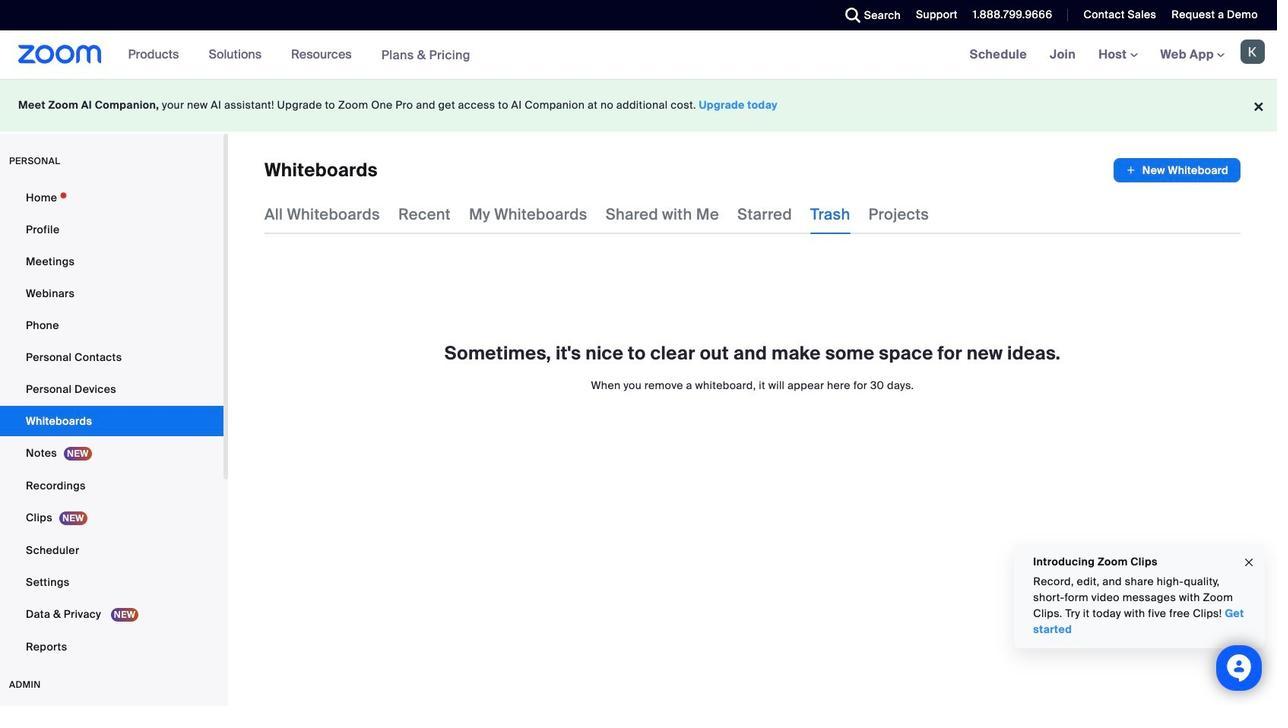 Task type: locate. For each thing, give the bounding box(es) containing it.
product information navigation
[[117, 30, 482, 80]]

footer
[[0, 79, 1277, 132]]

profile picture image
[[1241, 40, 1265, 64]]

meetings navigation
[[959, 30, 1277, 80]]

application
[[1114, 158, 1241, 182]]

zoom logo image
[[18, 45, 102, 64]]

banner
[[0, 30, 1277, 80]]



Task type: vqa. For each thing, say whether or not it's contained in the screenshot.
third menu item
no



Task type: describe. For each thing, give the bounding box(es) containing it.
close image
[[1243, 554, 1255, 571]]

tabs of all whiteboard page tab list
[[265, 195, 929, 234]]

personal menu menu
[[0, 182, 224, 664]]

add image
[[1126, 163, 1137, 178]]



